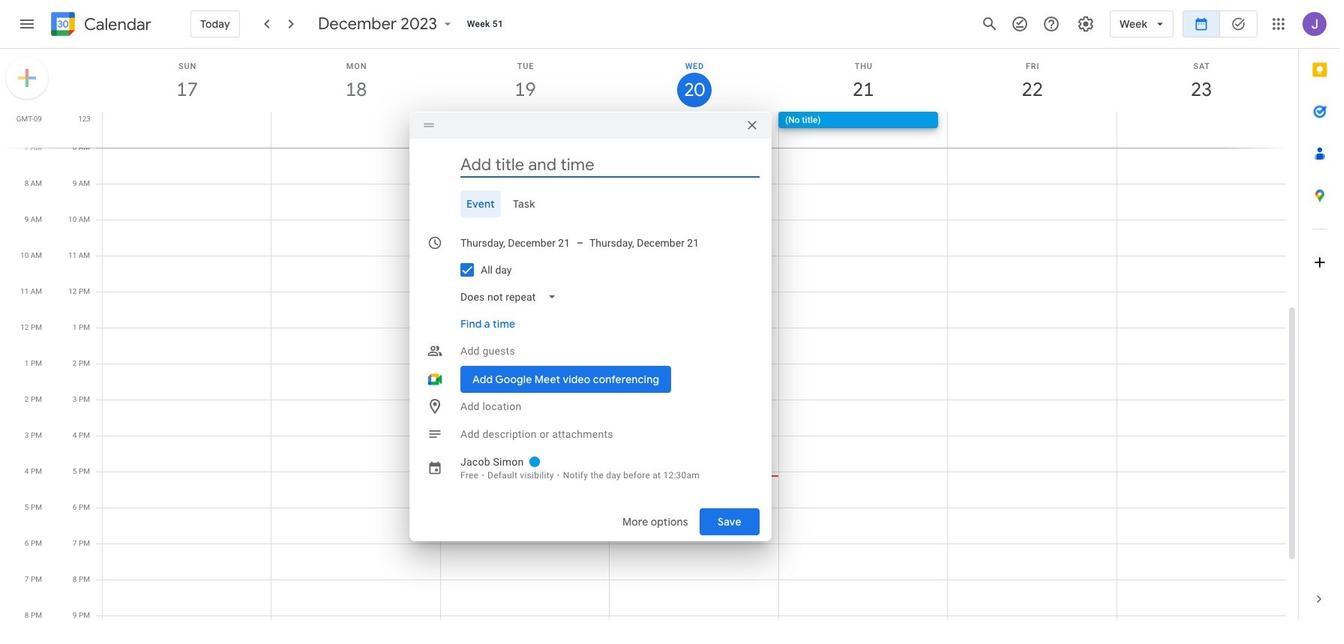 Task type: locate. For each thing, give the bounding box(es) containing it.
1 horizontal spatial tab list
[[1299, 49, 1341, 578]]

column header
[[472, 287, 495, 308]]

column header inside december 2023 grid
[[472, 287, 495, 308]]

january 4 element
[[590, 414, 608, 432]]

27 element
[[567, 393, 585, 411]]

20, today element
[[567, 372, 585, 390]]

19 element
[[544, 372, 562, 390]]

row group inside december 2023 grid
[[472, 308, 656, 434]]

End date text field
[[590, 230, 700, 257]]

tab list
[[1299, 49, 1341, 578], [422, 191, 734, 218]]

row group
[[472, 308, 656, 434]]

29 element
[[613, 393, 631, 411]]

22 element
[[613, 372, 631, 390]]

week 1 row header
[[472, 413, 495, 434]]

heading inside calendar element
[[81, 15, 151, 33]]

grid
[[0, 49, 1299, 620]]

row
[[96, 112, 1299, 148], [472, 287, 656, 308], [472, 308, 656, 329], [472, 329, 656, 350], [472, 350, 656, 371], [472, 371, 656, 392], [472, 392, 656, 413], [472, 413, 656, 434]]

30 element
[[636, 393, 654, 411]]

3 element
[[497, 330, 515, 348]]

heading
[[81, 15, 151, 33]]

cell
[[103, 112, 272, 148], [272, 112, 441, 148], [441, 112, 610, 148], [948, 112, 1117, 148], [1117, 112, 1286, 148], [564, 371, 587, 392], [587, 371, 610, 392], [610, 413, 633, 434]]

calendar element
[[48, 9, 151, 42]]

Add title and time text field
[[461, 154, 734, 176]]

january 3 element
[[567, 414, 585, 432]]

18 element
[[521, 372, 539, 390]]

settings menu image
[[1077, 15, 1095, 33]]

26 element
[[544, 393, 562, 411]]



Task type: describe. For each thing, give the bounding box(es) containing it.
24 element
[[497, 393, 515, 411]]

14 element
[[590, 351, 608, 369]]

12 element
[[544, 351, 562, 369]]

17 element
[[497, 372, 515, 390]]

january 2 element
[[544, 414, 562, 432]]

23 element
[[636, 372, 654, 390]]

31 element
[[497, 414, 515, 432]]

Start date text field
[[461, 230, 571, 257]]

december 2023 grid
[[469, 287, 656, 434]]

25 element
[[521, 393, 539, 411]]

0 horizontal spatial tab list
[[422, 191, 734, 218]]

10 element
[[497, 351, 515, 369]]

january 1 element
[[521, 414, 539, 432]]

november 26 element
[[497, 309, 515, 327]]

13 element
[[567, 351, 585, 369]]

to element
[[577, 237, 584, 249]]

15 element
[[613, 351, 631, 369]]

main drawer image
[[18, 15, 36, 33]]

21 element
[[590, 372, 608, 390]]

16 element
[[636, 351, 654, 369]]

11 element
[[521, 351, 539, 369]]

28 element
[[590, 393, 608, 411]]



Task type: vqa. For each thing, say whether or not it's contained in the screenshot.
30 element
yes



